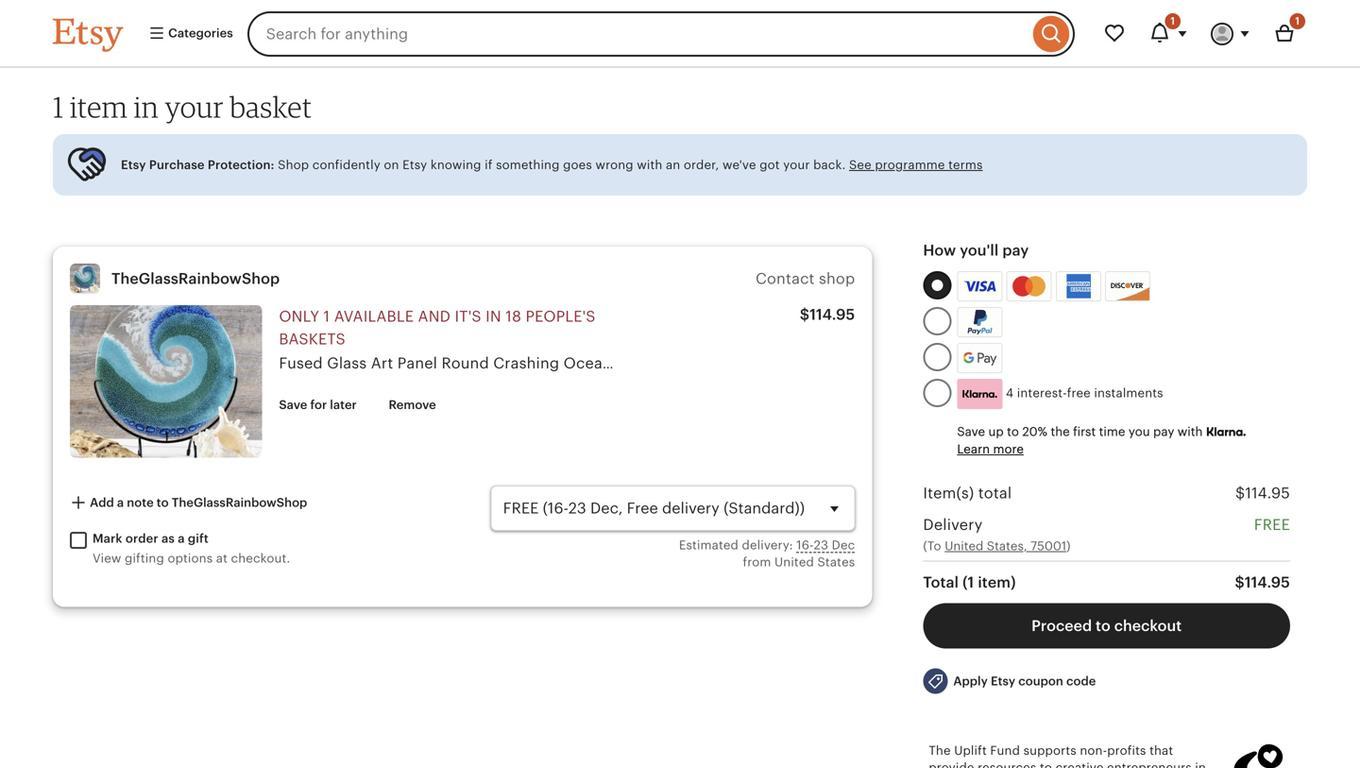 Task type: locate. For each thing, give the bounding box(es) containing it.
save
[[279, 398, 307, 412], [958, 425, 986, 439]]

up
[[989, 425, 1004, 439]]

0 horizontal spatial save
[[279, 398, 307, 412]]

save up "learn"
[[958, 425, 986, 439]]

united down 16-
[[775, 555, 815, 569]]

114.95 down free
[[1245, 574, 1291, 591]]

save for save for later
[[279, 398, 307, 412]]

your right got
[[784, 158, 810, 172]]

categories banner
[[19, 0, 1342, 68]]

in left 18
[[486, 308, 502, 325]]

code
[[1067, 674, 1097, 688]]

Search for anything text field
[[247, 11, 1029, 57]]

options
[[168, 551, 213, 566]]

item
[[70, 89, 128, 124]]

0 horizontal spatial glass
[[327, 355, 367, 372]]

to right up
[[1008, 425, 1020, 439]]

only
[[279, 308, 320, 325]]

0 horizontal spatial united
[[775, 555, 815, 569]]

theme
[[1048, 355, 1098, 372]]

art
[[371, 355, 393, 372]]

a inside mark order as a gift view gifting options at checkout.
[[178, 531, 185, 546]]

1 vertical spatial with
[[1178, 425, 1204, 439]]

0 vertical spatial save
[[279, 398, 307, 412]]

interest-
[[1018, 386, 1068, 400]]

1 button
[[1138, 11, 1200, 57]]

save for later
[[279, 398, 357, 412]]

to
[[1008, 425, 1020, 439], [157, 495, 169, 510], [1096, 617, 1111, 634], [1041, 761, 1053, 768]]

a
[[117, 495, 124, 510], [178, 531, 185, 546]]

2 vertical spatial $
[[1236, 574, 1245, 591]]

$ for item(s) total
[[1236, 485, 1246, 502]]

1 link
[[1263, 11, 1308, 57]]

1 horizontal spatial glass
[[911, 355, 951, 372]]

18
[[506, 308, 522, 325]]

gifting
[[125, 551, 164, 566]]

$ 114.95
[[800, 306, 856, 323], [1236, 485, 1291, 502], [1236, 574, 1291, 591]]

round
[[442, 355, 489, 372]]

pay right "you'll"
[[1003, 242, 1030, 259]]

114.95 down shop
[[810, 306, 856, 323]]

2 vertical spatial $ 114.95
[[1236, 574, 1291, 591]]

etsy purchase protection: shop confidently on etsy knowing if something goes wrong with an order, we've got your back. see programme terms
[[121, 158, 983, 172]]

1 horizontal spatial with
[[1178, 425, 1204, 439]]

etsy right 'apply'
[[991, 674, 1016, 688]]

entrepreneurs
[[1108, 761, 1192, 768]]

1 vertical spatial save
[[958, 425, 986, 439]]

protection:
[[208, 158, 275, 172]]

114.95 for item(s) total
[[1246, 485, 1291, 502]]

2 vertical spatial 114.95
[[1245, 574, 1291, 591]]

16-23 dec link
[[797, 538, 856, 552]]

paypal image
[[961, 310, 1000, 335]]

1 vertical spatial theglassrainbowshop
[[172, 495, 307, 510]]

2 horizontal spatial etsy
[[991, 674, 1016, 688]]

coupon
[[1019, 674, 1064, 688]]

114.95 up free
[[1246, 485, 1291, 502]]

etsy
[[121, 158, 146, 172], [403, 158, 427, 172], [991, 674, 1016, 688]]

1 vertical spatial your
[[784, 158, 810, 172]]

supports
[[1024, 744, 1077, 758]]

wrong
[[596, 158, 634, 172]]

checkout.
[[231, 551, 290, 566]]

1 vertical spatial united
[[775, 555, 815, 569]]

that
[[1150, 744, 1174, 758]]

0 vertical spatial a
[[117, 495, 124, 510]]

(1
[[963, 574, 975, 591]]

1 horizontal spatial pay
[[1154, 425, 1175, 439]]

we've
[[723, 158, 757, 172]]

1 vertical spatial 114.95
[[1246, 485, 1291, 502]]

1 vertical spatial in
[[486, 308, 502, 325]]

| right waves
[[668, 355, 672, 372]]

in right item
[[134, 89, 159, 124]]

0 vertical spatial pay
[[1003, 242, 1030, 259]]

basket
[[230, 89, 312, 124]]

apply
[[954, 674, 988, 688]]

save inside save up to 20% the first time you pay with klarna. learn more
[[958, 425, 986, 439]]

categories
[[165, 26, 233, 40]]

a inside dropdown button
[[117, 495, 124, 510]]

to right 'proceed'
[[1096, 617, 1111, 634]]

to down supports
[[1041, 761, 1053, 768]]

a right add
[[117, 495, 124, 510]]

estimated
[[679, 538, 739, 552]]

glass
[[327, 355, 367, 372], [911, 355, 951, 372]]

1 inside only 1 available and it's in 18 people's baskets fused glass art panel round crashing ocean waves | rolling breaking wave sea blue glass | beach surf theme | unique birthday gifts
[[324, 308, 330, 325]]

3 | from the left
[[1102, 355, 1106, 372]]

None search field
[[247, 11, 1075, 57]]

0 horizontal spatial with
[[637, 158, 663, 172]]

to inside dropdown button
[[157, 495, 169, 510]]

0 horizontal spatial a
[[117, 495, 124, 510]]

with left the "an"
[[637, 158, 663, 172]]

item)
[[978, 574, 1017, 591]]

a right as
[[178, 531, 185, 546]]

beach
[[963, 355, 1009, 372]]

fund
[[991, 744, 1021, 758]]

contact
[[756, 270, 815, 287]]

pay
[[1003, 242, 1030, 259], [1154, 425, 1175, 439]]

an
[[666, 158, 681, 172]]

your up purchase
[[165, 89, 224, 124]]

dec
[[832, 538, 856, 552]]

0 vertical spatial theglassrainbowshop
[[112, 270, 280, 287]]

how
[[924, 242, 957, 259]]

with
[[637, 158, 663, 172], [1178, 425, 1204, 439]]

goes
[[563, 158, 592, 172]]

waves
[[616, 355, 663, 372]]

1 horizontal spatial a
[[178, 531, 185, 546]]

1 vertical spatial a
[[178, 531, 185, 546]]

google pay image
[[959, 344, 1002, 373]]

american express image
[[1059, 274, 1099, 299]]

1 vertical spatial pay
[[1154, 425, 1175, 439]]

to inside button
[[1096, 617, 1111, 634]]

gift
[[188, 531, 209, 546]]

only 1 available and it's in 18 people's baskets fused glass art panel round crashing ocean waves | rolling breaking wave sea blue glass | beach surf theme | unique birthday gifts
[[279, 308, 1268, 372]]

0 horizontal spatial etsy
[[121, 158, 146, 172]]

remove button
[[375, 388, 451, 422]]

$ 114.95 down shop
[[800, 306, 856, 323]]

$ 114.95 down free
[[1236, 574, 1291, 591]]

note
[[127, 495, 154, 510]]

2 horizontal spatial |
[[1102, 355, 1106, 372]]

$
[[800, 306, 810, 323], [1236, 485, 1246, 502], [1236, 574, 1245, 591]]

0 vertical spatial 114.95
[[810, 306, 856, 323]]

(to
[[924, 539, 942, 553]]

etsy left purchase
[[121, 158, 146, 172]]

crashing
[[494, 355, 560, 372]]

save inside button
[[279, 398, 307, 412]]

114.95
[[810, 306, 856, 323], [1246, 485, 1291, 502], [1245, 574, 1291, 591]]

1 vertical spatial $
[[1236, 485, 1246, 502]]

|
[[668, 355, 672, 372], [955, 355, 959, 372], [1102, 355, 1106, 372]]

0 horizontal spatial |
[[668, 355, 672, 372]]

1 horizontal spatial save
[[958, 425, 986, 439]]

surf
[[1013, 355, 1044, 372]]

how you'll pay
[[924, 242, 1030, 259]]

1 horizontal spatial in
[[486, 308, 502, 325]]

on
[[384, 158, 399, 172]]

pay in 4 instalments image
[[958, 379, 1003, 409]]

glass right blue
[[911, 355, 951, 372]]

proceed
[[1032, 617, 1093, 634]]

in inside only 1 available and it's in 18 people's baskets fused glass art panel round crashing ocean waves | rolling breaking wave sea blue glass | beach surf theme | unique birthday gifts
[[486, 308, 502, 325]]

fused
[[279, 355, 323, 372]]

united down delivery
[[945, 539, 984, 553]]

$ 114.95 up free
[[1236, 485, 1291, 502]]

0 vertical spatial united
[[945, 539, 984, 553]]

1 horizontal spatial |
[[955, 355, 959, 372]]

save left for
[[279, 398, 307, 412]]

pay right you
[[1154, 425, 1175, 439]]

23
[[814, 538, 829, 552]]

instalments
[[1095, 386, 1164, 400]]

0 vertical spatial with
[[637, 158, 663, 172]]

to right note
[[157, 495, 169, 510]]

glass left art
[[327, 355, 367, 372]]

0 vertical spatial in
[[134, 89, 159, 124]]

1 vertical spatial $ 114.95
[[1236, 485, 1291, 502]]

with inside save up to 20% the first time you pay with klarna. learn more
[[1178, 425, 1204, 439]]

see programme terms link
[[850, 158, 983, 172]]

theglassrainbowshop
[[112, 270, 280, 287], [172, 495, 307, 510]]

| right theme
[[1102, 355, 1106, 372]]

shop
[[819, 270, 856, 287]]

save for save up to 20% the first time you pay with klarna. learn more
[[958, 425, 986, 439]]

0 vertical spatial your
[[165, 89, 224, 124]]

0 horizontal spatial your
[[165, 89, 224, 124]]

with left klarna.
[[1178, 425, 1204, 439]]

etsy right on
[[403, 158, 427, 172]]

| left 'beach'
[[955, 355, 959, 372]]



Task type: describe. For each thing, give the bounding box(es) containing it.
states
[[818, 555, 856, 569]]

to inside the uplift fund supports non-profits that provide resources to creative entrepreneurs i
[[1041, 761, 1053, 768]]

0 horizontal spatial in
[[134, 89, 159, 124]]

blue
[[875, 355, 907, 372]]

fused glass art panel round crashing ocean waves | rolling breaking wave sea blue glass | beach surf theme | unique birthday gifts image
[[70, 305, 262, 458]]

baskets
[[279, 331, 346, 348]]

learn
[[958, 442, 991, 457]]

birthday
[[1167, 355, 1228, 372]]

gifts
[[1233, 355, 1268, 372]]

4 interest-free instalments
[[1003, 386, 1164, 400]]

united inside "estimated delivery: 16-23 dec from united states"
[[775, 555, 815, 569]]

theglassrainbowshop inside dropdown button
[[172, 495, 307, 510]]

the uplift fund supports non-profits that provide resources to creative entrepreneurs i
[[929, 744, 1212, 768]]

pay inside save up to 20% the first time you pay with klarna. learn more
[[1154, 425, 1175, 439]]

add
[[90, 495, 114, 510]]

got
[[760, 158, 780, 172]]

4
[[1006, 386, 1014, 400]]

apply etsy coupon code
[[954, 674, 1097, 688]]

)
[[1067, 539, 1071, 553]]

$ 114.95 for item(s) total
[[1236, 485, 1291, 502]]

confidently
[[313, 158, 381, 172]]

1 | from the left
[[668, 355, 672, 372]]

the
[[1051, 425, 1070, 439]]

klarna.
[[1207, 425, 1247, 440]]

provide
[[929, 761, 975, 768]]

add a note to theglassrainbowshop
[[87, 495, 307, 510]]

time
[[1100, 425, 1126, 439]]

it's
[[455, 308, 482, 325]]

etsy inside dropdown button
[[991, 674, 1016, 688]]

if
[[485, 158, 493, 172]]

categories button
[[134, 17, 242, 51]]

0 vertical spatial $
[[800, 306, 810, 323]]

order,
[[684, 158, 720, 172]]

mark
[[93, 531, 122, 546]]

1 item in your basket
[[53, 89, 312, 124]]

1 inside popup button
[[1171, 15, 1176, 27]]

shop
[[278, 158, 309, 172]]

available
[[334, 308, 414, 325]]

proceed to checkout button
[[924, 603, 1291, 649]]

uplift fund image
[[1232, 742, 1285, 768]]

unique
[[1110, 355, 1163, 372]]

breaking
[[731, 355, 795, 372]]

at
[[216, 551, 228, 566]]

people's
[[526, 308, 596, 325]]

creative
[[1056, 761, 1104, 768]]

united states, 75001 button
[[945, 538, 1067, 555]]

fused glass art panel round crashing ocean waves | rolling breaking wave sea blue glass | beach surf theme | unique birthday gifts link
[[279, 355, 1268, 372]]

mastercard image
[[1010, 274, 1050, 299]]

item(s)
[[924, 485, 975, 502]]

for
[[310, 398, 327, 412]]

apply etsy coupon code button
[[909, 660, 1111, 703]]

terms
[[949, 158, 983, 172]]

first
[[1074, 425, 1096, 439]]

purchase
[[149, 158, 205, 172]]

delivery
[[924, 516, 983, 533]]

save up to 20% the first time you pay with klarna. learn more
[[958, 425, 1247, 457]]

2 glass from the left
[[911, 355, 951, 372]]

2 | from the left
[[955, 355, 959, 372]]

none search field inside categories banner
[[247, 11, 1075, 57]]

delivery:
[[742, 538, 794, 552]]

to inside save up to 20% the first time you pay with klarna. learn more
[[1008, 425, 1020, 439]]

contact shop button
[[756, 270, 856, 287]]

mark order as a gift view gifting options at checkout.
[[93, 531, 290, 566]]

estimated delivery: 16-23 dec from united states
[[679, 538, 856, 569]]

contact shop
[[756, 270, 856, 287]]

view
[[93, 551, 121, 566]]

theglassrainbowshop image
[[70, 264, 100, 294]]

1 glass from the left
[[327, 355, 367, 372]]

total (1 item)
[[924, 574, 1017, 591]]

$ 114.95 for total (1 item)
[[1236, 574, 1291, 591]]

1 horizontal spatial etsy
[[403, 158, 427, 172]]

0 horizontal spatial pay
[[1003, 242, 1030, 259]]

total
[[924, 574, 959, 591]]

non-
[[1081, 744, 1108, 758]]

wave
[[800, 355, 839, 372]]

(to united states, 75001 )
[[924, 539, 1071, 553]]

$ for total (1 item)
[[1236, 574, 1245, 591]]

something
[[496, 158, 560, 172]]

rolling
[[676, 355, 727, 372]]

back.
[[814, 158, 846, 172]]

see
[[850, 158, 872, 172]]

total
[[979, 485, 1013, 502]]

profits
[[1108, 744, 1147, 758]]

you
[[1129, 425, 1151, 439]]

1 horizontal spatial your
[[784, 158, 810, 172]]

panel
[[398, 355, 438, 372]]

16-
[[797, 538, 814, 552]]

discover image
[[1107, 275, 1152, 303]]

uplift
[[955, 744, 987, 758]]

1 horizontal spatial united
[[945, 539, 984, 553]]

order
[[126, 531, 158, 546]]

0 vertical spatial $ 114.95
[[800, 306, 856, 323]]

free
[[1255, 516, 1291, 533]]

visa image
[[964, 278, 996, 295]]

the
[[929, 744, 951, 758]]

knowing
[[431, 158, 482, 172]]

item(s) total
[[924, 485, 1013, 502]]

from
[[743, 555, 772, 569]]

114.95 for total (1 item)
[[1245, 574, 1291, 591]]



Task type: vqa. For each thing, say whether or not it's contained in the screenshot.
pay inside Save up to 20% the first time you pay with Klarna. Learn more
yes



